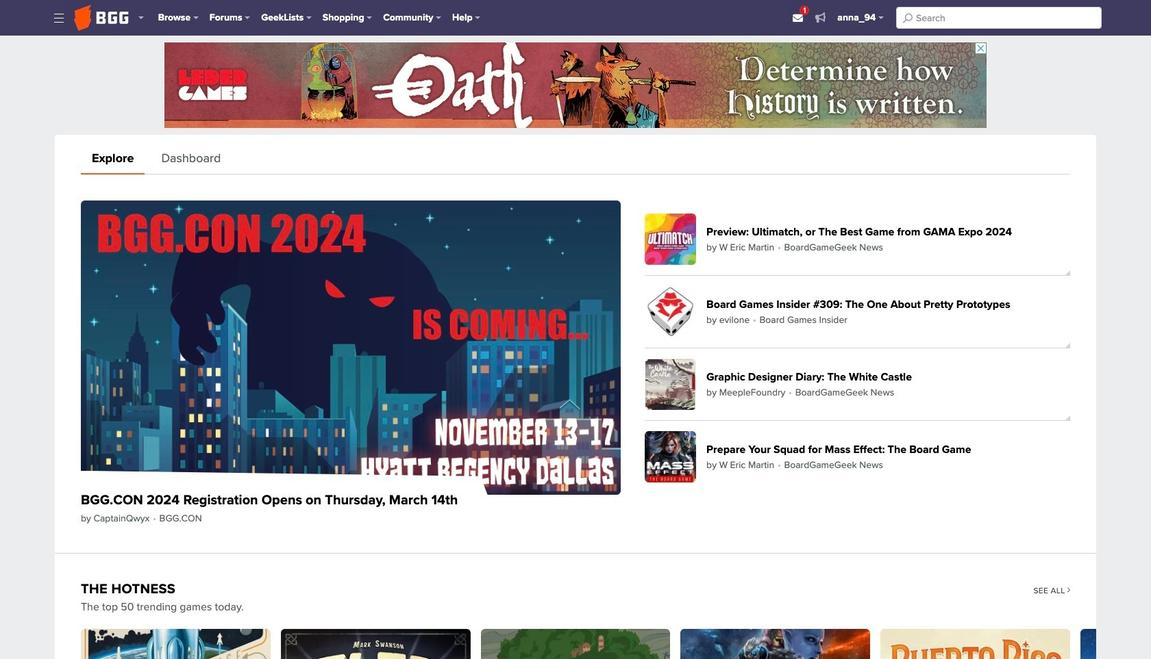 Task type: vqa. For each thing, say whether or not it's contained in the screenshot.
"EXPLANATION OF A TURN IN WINGSPAN (FROM THE RULES)" Image
no



Task type: locate. For each thing, give the bounding box(es) containing it.
bullhorn image
[[816, 12, 826, 22]]

graphic designer diary: the white castle secondary thumbnail image
[[645, 359, 696, 411]]

galactic cruise artwork image
[[81, 630, 271, 660]]

Search search field
[[896, 7, 1102, 29]]

star wars: unlimited – spark of rebellion artwork image
[[1081, 630, 1151, 660]]

boardgame geek logo image
[[74, 5, 129, 31]]

preview: ultimatch, or the best game from gama expo 2024 secondary thumbnail image
[[645, 214, 696, 265]]

fled artwork image
[[281, 630, 471, 660]]

advertisement element
[[164, 42, 987, 128]]



Task type: describe. For each thing, give the bounding box(es) containing it.
envelope image
[[793, 13, 803, 23]]

magnifying glass image
[[903, 13, 913, 23]]

earthborne rangers artwork image
[[481, 630, 671, 660]]

mass effect: the board game – priority: hagalaz artwork image
[[681, 630, 871, 660]]

board games insider #309: the one about pretty prototypes secondary thumbnail image
[[645, 287, 696, 338]]

bgg.con 2024 registration opens on thursday, march 14th primary thumbnail image
[[81, 201, 621, 495]]

puerto rico 1897: special edition artwork image
[[881, 630, 1070, 660]]

prepare your squad for mass effect: the board game secondary thumbnail image
[[645, 432, 696, 483]]

chevron right image
[[1067, 588, 1070, 593]]



